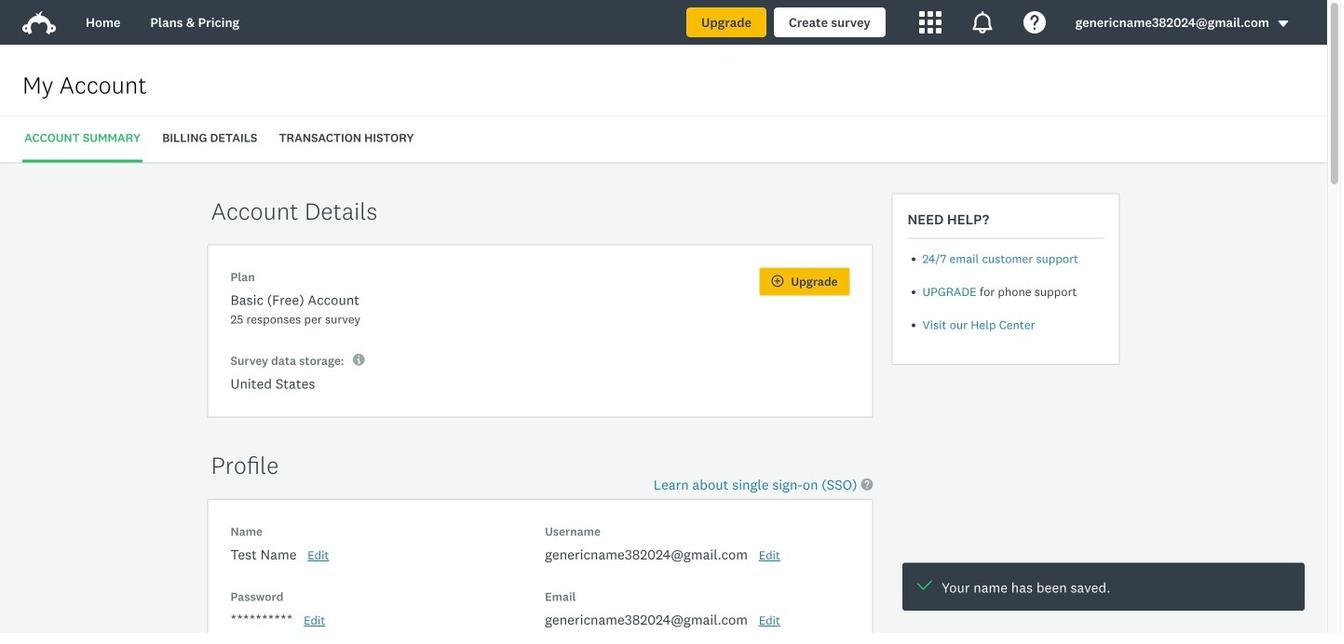 Task type: locate. For each thing, give the bounding box(es) containing it.
1 products icon image from the left
[[919, 11, 942, 34]]

products icon image
[[919, 11, 942, 34], [972, 11, 994, 34]]

0 horizontal spatial products icon image
[[919, 11, 942, 34]]

1 horizontal spatial products icon image
[[972, 11, 994, 34]]

2 products icon image from the left
[[972, 11, 994, 34]]



Task type: describe. For each thing, give the bounding box(es) containing it.
help icon image
[[1024, 11, 1046, 34]]

surveymonkey logo image
[[22, 11, 56, 35]]



Task type: vqa. For each thing, say whether or not it's contained in the screenshot.
bottom ICON   XJTFE
no



